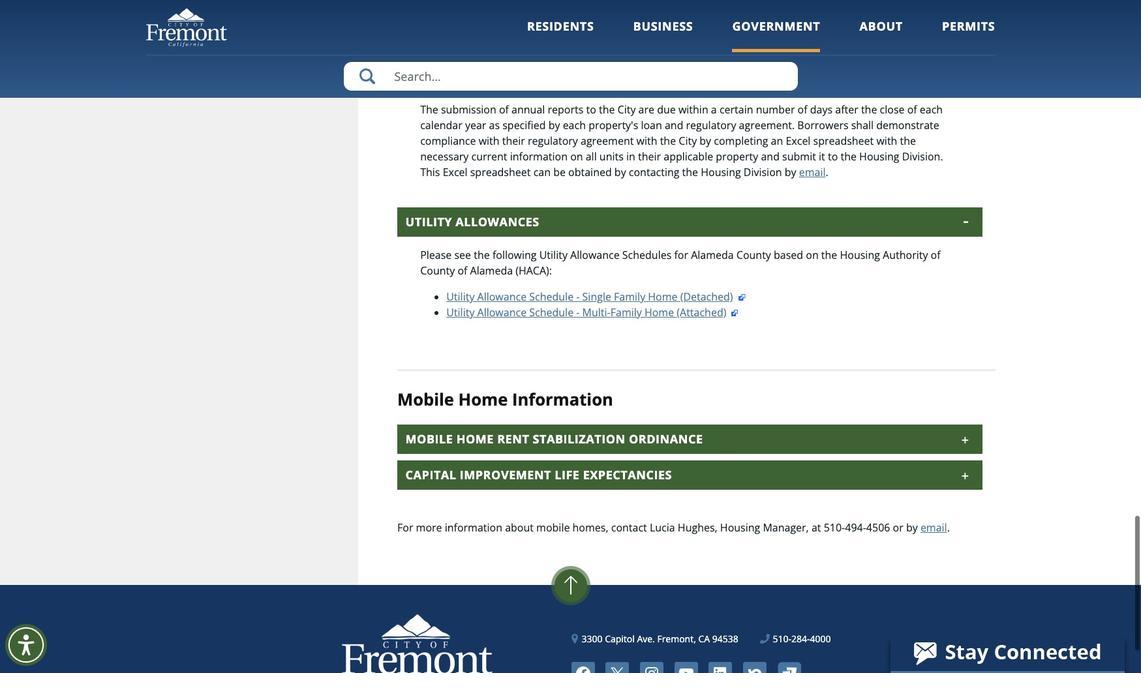 Task type: locate. For each thing, give the bounding box(es) containing it.
1 vertical spatial information
[[445, 521, 503, 535]]

1 horizontal spatial with
[[637, 134, 658, 148]]

county down please
[[421, 264, 455, 278]]

their
[[503, 134, 525, 148], [638, 149, 661, 164]]

all
[[586, 149, 597, 164]]

94538
[[713, 633, 739, 645]]

residents
[[527, 18, 594, 34]]

alameda right for
[[691, 248, 734, 262]]

submission
[[421, 76, 480, 91]]

footer my icon image
[[778, 663, 801, 674]]

on right based
[[806, 248, 819, 262]]

and down due
[[665, 118, 684, 133]]

mobile for mobile home rent stabilization ordinance
[[406, 431, 453, 447]]

and down an
[[761, 149, 780, 164]]

0 horizontal spatial their
[[503, 134, 525, 148]]

family
[[614, 290, 646, 304], [611, 306, 642, 320]]

0 vertical spatial mobile
[[398, 388, 454, 411]]

with down loan
[[637, 134, 658, 148]]

0 vertical spatial -
[[577, 290, 580, 304]]

1 horizontal spatial 510-
[[824, 521, 846, 535]]

by up applicable at top
[[700, 134, 712, 148]]

0 horizontal spatial 510-
[[773, 633, 792, 645]]

regulatory down a
[[686, 118, 737, 133]]

the down loan
[[660, 134, 676, 148]]

city left are at top right
[[618, 102, 636, 117]]

due
[[657, 102, 676, 117]]

the right based
[[822, 248, 838, 262]]

1 horizontal spatial each
[[920, 102, 943, 117]]

information up can
[[510, 149, 568, 164]]

to
[[587, 102, 597, 117], [828, 149, 838, 164]]

family down the single
[[611, 306, 642, 320]]

3300 capitol ave. fremont, ca 94538 link
[[572, 632, 739, 646]]

alameda down the following
[[470, 264, 513, 278]]

1 horizontal spatial email link
[[921, 521, 948, 535]]

to right it
[[828, 149, 838, 164]]

0 horizontal spatial email
[[799, 165, 826, 180]]

- left the single
[[577, 290, 580, 304]]

on left all at the top right
[[571, 149, 583, 164]]

0 vertical spatial on
[[571, 149, 583, 164]]

1 horizontal spatial information
[[510, 149, 568, 164]]

email link for email .
[[799, 165, 826, 180]]

shall
[[852, 118, 874, 133]]

schedule
[[530, 290, 574, 304], [530, 306, 574, 320]]

email link down it
[[799, 165, 826, 180]]

.
[[826, 165, 829, 180], [948, 521, 950, 535]]

and
[[665, 118, 684, 133], [761, 149, 780, 164]]

by down submit
[[785, 165, 797, 180]]

housing right hughes,
[[721, 521, 761, 535]]

1 vertical spatial mobile
[[406, 431, 453, 447]]

510- inside columnusercontrol3 main content
[[824, 521, 846, 535]]

year
[[465, 118, 487, 133]]

are
[[639, 102, 655, 117]]

0 vertical spatial each
[[920, 102, 943, 117]]

schedule left multi-
[[530, 306, 574, 320]]

. inside utility allowances tab list
[[826, 165, 829, 180]]

capitol
[[605, 633, 635, 645]]

to right reports
[[587, 102, 597, 117]]

applicable
[[664, 149, 714, 164]]

1 vertical spatial to
[[828, 149, 838, 164]]

0 vertical spatial their
[[503, 134, 525, 148]]

0 horizontal spatial county
[[421, 264, 455, 278]]

Search text field
[[344, 62, 798, 91]]

utility inside please see the following utility allowance schedules for alameda county based on the housing authority of county of alameda (haca):
[[540, 248, 568, 262]]

email down it
[[799, 165, 826, 180]]

housing left the authority
[[840, 248, 881, 262]]

0 vertical spatial allowance
[[571, 248, 620, 262]]

with
[[479, 134, 500, 148], [637, 134, 658, 148], [877, 134, 898, 148]]

0 horizontal spatial .
[[826, 165, 829, 180]]

1 schedule from the top
[[530, 290, 574, 304]]

1 vertical spatial schedule
[[530, 306, 574, 320]]

1 horizontal spatial on
[[806, 248, 819, 262]]

with down demonstrate
[[877, 134, 898, 148]]

or
[[893, 521, 904, 535]]

allowance inside please see the following utility allowance schedules for alameda county based on the housing authority of county of alameda (haca):
[[571, 248, 620, 262]]

county left based
[[737, 248, 772, 262]]

tab list containing mobile home rent stabilization ordinance
[[398, 425, 983, 490]]

0 horizontal spatial each
[[563, 118, 586, 133]]

property
[[716, 149, 759, 164]]

lucia
[[650, 521, 675, 535]]

the
[[599, 102, 615, 117], [862, 102, 878, 117], [660, 134, 676, 148], [901, 134, 917, 148], [841, 149, 857, 164], [683, 165, 699, 180], [474, 248, 490, 262], [822, 248, 838, 262]]

0 horizontal spatial excel
[[443, 165, 468, 180]]

housing
[[860, 149, 900, 164], [701, 165, 741, 180], [840, 248, 881, 262], [721, 521, 761, 535]]

1 with from the left
[[479, 134, 500, 148]]

as
[[489, 118, 500, 133]]

information inside the submission of annual reports to the city are due within a certain number of days after the close of each calendar year as specified by each property's loan and regulatory agreement.  borrowers shall demonstrate compliance with their regulatory agreement with the city by completing an excel spreadsheet with the necessary current information on all units in their applicable property and submit it to the housing division. this excel spreadsheet can be obtained by contacting the housing division by
[[510, 149, 568, 164]]

more
[[416, 521, 442, 535]]

rent
[[498, 431, 530, 447]]

0 vertical spatial email link
[[799, 165, 826, 180]]

0 vertical spatial schedule
[[530, 290, 574, 304]]

the
[[421, 102, 439, 117]]

0 vertical spatial and
[[665, 118, 684, 133]]

2 with from the left
[[637, 134, 658, 148]]

of left reports
[[483, 76, 493, 91]]

510-
[[824, 521, 846, 535], [773, 633, 792, 645]]

1 vertical spatial email link
[[921, 521, 948, 535]]

specified
[[503, 118, 546, 133]]

1 horizontal spatial .
[[948, 521, 950, 535]]

government link
[[733, 18, 821, 52]]

submission
[[441, 102, 497, 117]]

1 vertical spatial .
[[948, 521, 950, 535]]

1 vertical spatial excel
[[443, 165, 468, 180]]

family right the single
[[614, 290, 646, 304]]

home left (attached)
[[645, 306, 674, 320]]

mobile for mobile home information
[[398, 388, 454, 411]]

utility allowances tab list
[[398, 0, 983, 343]]

0 vertical spatial 510-
[[824, 521, 846, 535]]

within
[[679, 102, 709, 117]]

1 horizontal spatial their
[[638, 149, 661, 164]]

mobile inside "tab list"
[[406, 431, 453, 447]]

1 horizontal spatial and
[[761, 149, 780, 164]]

fremont,
[[658, 633, 696, 645]]

information right more
[[445, 521, 503, 535]]

home inside "tab list"
[[457, 431, 494, 447]]

city
[[618, 102, 636, 117], [679, 134, 697, 148]]

expectancies
[[583, 467, 672, 483]]

2 horizontal spatial with
[[877, 134, 898, 148]]

1 vertical spatial -
[[577, 306, 580, 320]]

close
[[880, 102, 905, 117]]

loan
[[641, 118, 662, 133]]

their down specified
[[503, 134, 525, 148]]

1 horizontal spatial county
[[737, 248, 772, 262]]

0 horizontal spatial information
[[445, 521, 503, 535]]

city up applicable at top
[[679, 134, 697, 148]]

. down borrowers
[[826, 165, 829, 180]]

1 horizontal spatial regulatory
[[686, 118, 737, 133]]

reports
[[548, 102, 584, 117]]

0 vertical spatial excel
[[786, 134, 811, 148]]

-
[[577, 290, 580, 304], [577, 306, 580, 320]]

. right or
[[948, 521, 950, 535]]

spreadsheet down current at the top left of page
[[471, 165, 531, 180]]

about
[[860, 18, 903, 34]]

0 horizontal spatial to
[[587, 102, 597, 117]]

each
[[920, 102, 943, 117], [563, 118, 586, 133]]

1 horizontal spatial email
[[921, 521, 948, 535]]

1 horizontal spatial city
[[679, 134, 697, 148]]

for more information about mobile homes, contact lucia hughes, housing manager, at 510-494-4506 or by email .
[[398, 521, 950, 535]]

1 vertical spatial on
[[806, 248, 819, 262]]

tab list
[[398, 425, 983, 490]]

0 horizontal spatial with
[[479, 134, 500, 148]]

of
[[483, 76, 493, 91], [499, 102, 509, 117], [798, 102, 808, 117], [908, 102, 918, 117], [931, 248, 941, 262], [458, 264, 468, 278]]

days
[[811, 102, 833, 117]]

1 vertical spatial spreadsheet
[[471, 165, 531, 180]]

by
[[549, 118, 560, 133], [700, 134, 712, 148], [615, 165, 626, 180], [785, 165, 797, 180], [907, 521, 918, 535]]

- left multi-
[[577, 306, 580, 320]]

0 horizontal spatial on
[[571, 149, 583, 164]]

1 horizontal spatial alameda
[[691, 248, 734, 262]]

excel up submit
[[786, 134, 811, 148]]

their up contacting
[[638, 149, 661, 164]]

footer ig icon image
[[640, 662, 664, 674]]

number
[[756, 102, 795, 117]]

spreadsheet down "shall"
[[814, 134, 874, 148]]

each down reports
[[563, 118, 586, 133]]

0 horizontal spatial city
[[618, 102, 636, 117]]

510- right at on the bottom of the page
[[824, 521, 846, 535]]

tab list inside columnusercontrol3 main content
[[398, 425, 983, 490]]

excel down necessary
[[443, 165, 468, 180]]

mobile
[[398, 388, 454, 411], [406, 431, 453, 447]]

the submission of annual reports to the city are due within a certain number of days after the close of each calendar year as specified by each property's loan and regulatory agreement.  borrowers shall demonstrate compliance with their regulatory agreement with the city by completing an excel spreadsheet with the necessary current information on all units in their applicable property and submit it to the housing division. this excel spreadsheet can be obtained by contacting the housing division by
[[421, 102, 944, 180]]

county
[[737, 248, 772, 262], [421, 264, 455, 278]]

spreadsheet
[[814, 134, 874, 148], [471, 165, 531, 180]]

on inside please see the following utility allowance schedules for alameda county based on the housing authority of county of alameda (haca):
[[806, 248, 819, 262]]

the right it
[[841, 149, 857, 164]]

home left rent
[[457, 431, 494, 447]]

email right or
[[921, 521, 948, 535]]

the up property's
[[599, 102, 615, 117]]

email link right or
[[921, 521, 948, 535]]

on inside the submission of annual reports to the city are due within a certain number of days after the close of each calendar year as specified by each property's loan and regulatory agreement.  borrowers shall demonstrate compliance with their regulatory agreement with the city by completing an excel spreadsheet with the necessary current information on all units in their applicable property and submit it to the housing division. this excel spreadsheet can be obtained by contacting the housing division by
[[571, 149, 583, 164]]

1 vertical spatial county
[[421, 264, 455, 278]]

each up demonstrate
[[920, 102, 943, 117]]

regulatory
[[686, 118, 737, 133], [528, 134, 578, 148]]

1 vertical spatial and
[[761, 149, 780, 164]]

0 horizontal spatial alameda
[[470, 264, 513, 278]]

0 vertical spatial spreadsheet
[[814, 134, 874, 148]]

footer fb icon image
[[572, 662, 595, 674]]

494-
[[846, 521, 867, 535]]

0 horizontal spatial regulatory
[[528, 134, 578, 148]]

can
[[534, 165, 551, 180]]

agreement
[[581, 134, 634, 148]]

4506
[[867, 521, 891, 535]]

about
[[505, 521, 534, 535]]

510- up footer my icon on the bottom right of the page
[[773, 633, 792, 645]]

utility
[[406, 214, 452, 230], [540, 248, 568, 262], [447, 290, 475, 304], [447, 306, 475, 320]]

in
[[627, 149, 636, 164]]

0 horizontal spatial email link
[[799, 165, 826, 180]]

regulatory up be
[[528, 134, 578, 148]]

alameda
[[691, 248, 734, 262], [470, 264, 513, 278]]

1 vertical spatial allowance
[[478, 290, 527, 304]]

schedule down (haca): on the left of page
[[530, 290, 574, 304]]

1 vertical spatial regulatory
[[528, 134, 578, 148]]

with up current at the top left of page
[[479, 134, 500, 148]]

calendar
[[421, 118, 463, 133]]

1 horizontal spatial excel
[[786, 134, 811, 148]]

utility allowance schedule - multi-family home (attached) link
[[447, 306, 740, 320]]

0 vertical spatial .
[[826, 165, 829, 180]]

email link for for more information about mobile homes, contact lucia hughes, housing manager, at 510-494-4506 or by email .
[[921, 521, 948, 535]]

columnusercontrol3 main content
[[358, 0, 996, 585]]

0 vertical spatial email
[[799, 165, 826, 180]]

0 vertical spatial information
[[510, 149, 568, 164]]

the up "shall"
[[862, 102, 878, 117]]

home
[[648, 290, 678, 304], [645, 306, 674, 320], [459, 388, 508, 411], [457, 431, 494, 447]]



Task type: describe. For each thing, give the bounding box(es) containing it.
0 horizontal spatial and
[[665, 118, 684, 133]]

2 vertical spatial allowance
[[478, 306, 527, 320]]

1 horizontal spatial spreadsheet
[[814, 134, 874, 148]]

stabilization
[[533, 431, 626, 447]]

3300
[[582, 633, 603, 645]]

ave.
[[637, 633, 655, 645]]

permits
[[943, 18, 996, 34]]

510-284-4000
[[773, 633, 831, 645]]

the down demonstrate
[[901, 134, 917, 148]]

reports
[[496, 76, 537, 91]]

compliance
[[421, 134, 476, 148]]

of up "as" on the top left of page
[[499, 102, 509, 117]]

of down see
[[458, 264, 468, 278]]

housing inside please see the following utility allowance schedules for alameda county based on the housing authority of county of alameda (haca):
[[840, 248, 881, 262]]

by right or
[[907, 521, 918, 535]]

schedules
[[623, 248, 672, 262]]

stay connected image
[[891, 635, 1124, 672]]

(haca):
[[516, 264, 552, 278]]

obtained
[[569, 165, 612, 180]]

4000
[[810, 633, 831, 645]]

for
[[398, 521, 414, 535]]

email .
[[799, 165, 829, 180]]

authority
[[883, 248, 929, 262]]

utility allowance schedule - single family home (detached) utility allowance schedule - multi-family home (attached)
[[447, 290, 733, 320]]

business
[[634, 18, 694, 34]]

1 - from the top
[[577, 290, 580, 304]]

1 horizontal spatial to
[[828, 149, 838, 164]]

capital improvement life expectancies
[[406, 467, 672, 483]]

1 vertical spatial their
[[638, 149, 661, 164]]

email inside utility allowances tab list
[[799, 165, 826, 180]]

property's
[[589, 118, 639, 133]]

284-
[[792, 633, 810, 645]]

a
[[711, 102, 717, 117]]

0 vertical spatial family
[[614, 290, 646, 304]]

business link
[[634, 18, 694, 52]]

division.
[[903, 149, 944, 164]]

ordinance
[[629, 431, 703, 447]]

of up demonstrate
[[908, 102, 918, 117]]

government
[[733, 18, 821, 34]]

demonstrate
[[877, 118, 940, 133]]

of left days at the top right
[[798, 102, 808, 117]]

after
[[836, 102, 859, 117]]

1 vertical spatial alameda
[[470, 264, 513, 278]]

be
[[554, 165, 566, 180]]

0 vertical spatial to
[[587, 102, 597, 117]]

an
[[771, 134, 784, 148]]

homes,
[[573, 521, 609, 535]]

footer tw icon image
[[606, 662, 630, 674]]

the right see
[[474, 248, 490, 262]]

division
[[744, 165, 782, 180]]

current
[[472, 149, 508, 164]]

2 - from the top
[[577, 306, 580, 320]]

0 vertical spatial alameda
[[691, 248, 734, 262]]

about link
[[860, 18, 903, 52]]

multi-
[[583, 306, 611, 320]]

the down applicable at top
[[683, 165, 699, 180]]

0 vertical spatial regulatory
[[686, 118, 737, 133]]

for
[[675, 248, 689, 262]]

see
[[455, 248, 471, 262]]

footer nd icon image
[[743, 662, 767, 674]]

agreement.
[[739, 118, 795, 133]]

capital
[[406, 467, 457, 483]]

improvement
[[460, 467, 552, 483]]

1 vertical spatial 510-
[[773, 633, 792, 645]]

mobile
[[537, 521, 570, 535]]

submission of reports
[[421, 76, 537, 91]]

home up rent
[[459, 388, 508, 411]]

mobile home rent stabilization ordinance
[[406, 431, 703, 447]]

footer yt icon image
[[675, 662, 698, 674]]

this
[[421, 165, 440, 180]]

utility allowances
[[406, 214, 540, 230]]

1 vertical spatial each
[[563, 118, 586, 133]]

life
[[555, 467, 580, 483]]

annual
[[512, 102, 545, 117]]

0 vertical spatial county
[[737, 248, 772, 262]]

necessary
[[421, 149, 469, 164]]

by down units
[[615, 165, 626, 180]]

units
[[600, 149, 624, 164]]

3300 capitol ave. fremont, ca 94538
[[582, 633, 739, 645]]

510-284-4000 link
[[761, 632, 831, 646]]

(attached)
[[677, 306, 727, 320]]

certain
[[720, 102, 754, 117]]

please
[[421, 248, 452, 262]]

please see the following utility allowance schedules for alameda county based on the housing authority of county of alameda (haca):
[[421, 248, 941, 278]]

by down reports
[[549, 118, 560, 133]]

0 horizontal spatial spreadsheet
[[471, 165, 531, 180]]

1 vertical spatial city
[[679, 134, 697, 148]]

residents link
[[527, 18, 594, 52]]

allowances
[[456, 214, 540, 230]]

it
[[819, 149, 826, 164]]

single
[[583, 290, 612, 304]]

mobile home information
[[398, 388, 614, 411]]

permits link
[[943, 18, 996, 52]]

1 vertical spatial family
[[611, 306, 642, 320]]

information
[[512, 388, 614, 411]]

housing down "shall"
[[860, 149, 900, 164]]

1 vertical spatial email
[[921, 521, 948, 535]]

footer li icon image
[[709, 662, 733, 674]]

following
[[493, 248, 537, 262]]

(detached)
[[681, 290, 733, 304]]

0 vertical spatial city
[[618, 102, 636, 117]]

3 with from the left
[[877, 134, 898, 148]]

housing down property
[[701, 165, 741, 180]]

manager,
[[763, 521, 809, 535]]

submit
[[783, 149, 817, 164]]

utility allowance schedule - single family home (detached) link
[[447, 290, 747, 304]]

home down please see the following utility allowance schedules for alameda county based on the housing authority of county of alameda (haca):
[[648, 290, 678, 304]]

ca
[[699, 633, 710, 645]]

contact
[[611, 521, 647, 535]]

hughes,
[[678, 521, 718, 535]]

2 schedule from the top
[[530, 306, 574, 320]]

of right the authority
[[931, 248, 941, 262]]



Task type: vqa. For each thing, say whether or not it's contained in the screenshot.
first schedule from the bottom
yes



